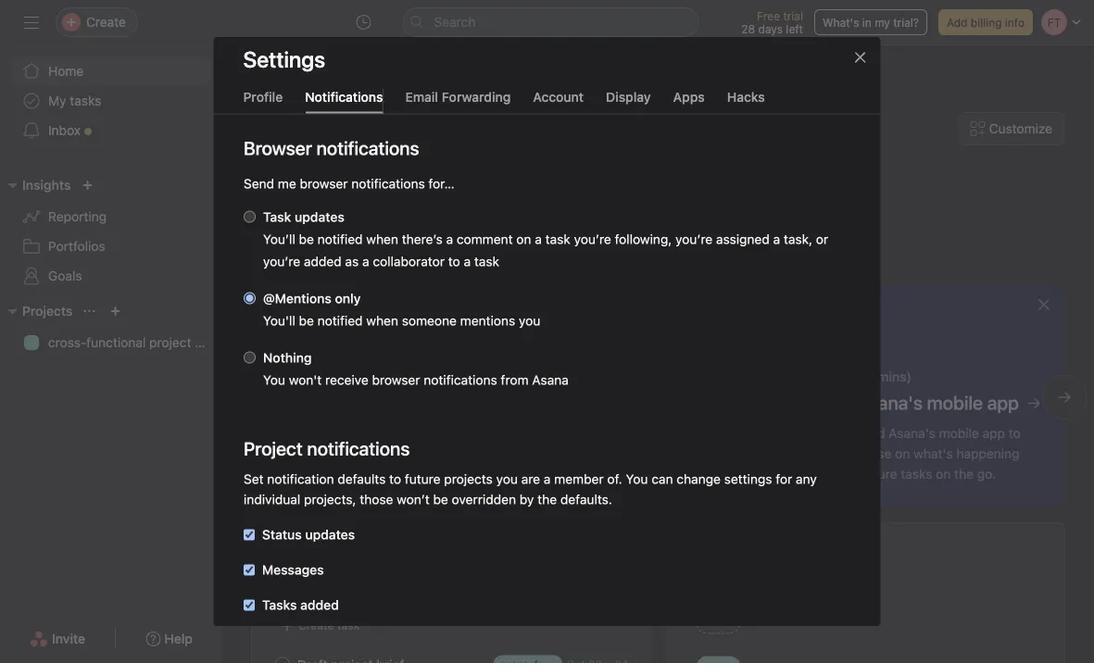 Task type: locate. For each thing, give the bounding box(es) containing it.
task inside create task button
[[337, 620, 360, 633]]

Messages checkbox
[[243, 565, 254, 577]]

a right are
[[544, 472, 551, 488]]

2 when from the top
[[366, 314, 398, 329]]

to inside set notification defaults to future projects you are a member of. you can change settings for any individual projects, those won't be overridden by the defaults.
[[389, 472, 401, 488]]

1 horizontal spatial task
[[474, 254, 499, 270]]

when inside task updates you'll be notified when there's a comment on a task you're following, you're assigned a task, or you're added as a collaborator to a task
[[366, 232, 398, 248]]

0 vertical spatial when
[[366, 232, 398, 248]]

be down future
[[433, 493, 448, 508]]

task right on
[[545, 232, 570, 248]]

be inside @mentions only you'll be notified when someone mentions you
[[299, 314, 314, 329]]

set notification defaults to future projects you are a member of. you can change settings for any individual projects, those won't be overridden by the defaults.
[[243, 472, 817, 508]]

added inside task updates you'll be notified when there's a comment on a task you're following, you're assigned a task, or you're added as a collaborator to a task
[[304, 254, 341, 270]]

invite
[[52, 632, 85, 647]]

customize button
[[959, 112, 1065, 146]]

1 vertical spatial be
[[299, 314, 314, 329]]

1 vertical spatial task
[[474, 254, 499, 270]]

inbox
[[48, 123, 81, 138]]

notification
[[267, 472, 334, 488]]

0 vertical spatial updates
[[294, 210, 344, 225]]

send me browser notifications for…
[[243, 177, 454, 192]]

to down 'comment'
[[448, 254, 460, 270]]

you
[[519, 314, 540, 329], [496, 472, 518, 488]]

reporting
[[48, 209, 107, 224]]

profile
[[243, 89, 283, 104]]

0 vertical spatial you
[[263, 373, 285, 388]]

when for there's
[[366, 232, 398, 248]]

be right the "you'll" in the left of the page
[[299, 232, 314, 248]]

1 vertical spatial added
[[300, 598, 339, 614]]

asana
[[532, 373, 569, 388]]

browser right receive
[[372, 373, 420, 388]]

1 horizontal spatial you're
[[574, 232, 611, 248]]

close image
[[853, 50, 868, 65]]

hide sidebar image
[[24, 15, 39, 30]]

status
[[262, 528, 302, 543]]

notified down only
[[317, 314, 363, 329]]

you're down the "you'll" in the left of the page
[[263, 254, 300, 270]]

cross-functional project plan link
[[11, 328, 220, 358]]

2 notified from the top
[[317, 314, 363, 329]]

you'll
[[263, 232, 295, 248]]

1 when from the top
[[366, 232, 398, 248]]

you inside set notification defaults to future projects you are a member of. you can change settings for any individual projects, those won't be overridden by the defaults.
[[496, 472, 518, 488]]

be for you'll
[[299, 314, 314, 329]]

insights
[[22, 178, 71, 193]]

notified up as
[[317, 232, 363, 248]]

when inside @mentions only you'll be notified when someone mentions you
[[366, 314, 398, 329]]

updates inside task updates you'll be notified when there's a comment on a task you're following, you're assigned a task, or you're added as a collaborator to a task
[[294, 210, 344, 225]]

messages
[[262, 563, 324, 578]]

notifications left from
[[423, 373, 497, 388]]

0 horizontal spatial you're
[[263, 254, 300, 270]]

future
[[405, 472, 440, 488]]

mentions
[[460, 314, 515, 329]]

be inside task updates you'll be notified when there's a comment on a task you're following, you're assigned a task, or you're added as a collaborator to a task
[[299, 232, 314, 248]]

change
[[677, 472, 721, 488]]

2 vertical spatial task
[[337, 620, 360, 633]]

updates up steps to get started
[[294, 210, 344, 225]]

to left 'level'
[[689, 234, 701, 250]]

0 vertical spatial added
[[304, 254, 341, 270]]

2 horizontal spatial task
[[545, 232, 570, 248]]

updates down projects,
[[305, 528, 355, 543]]

comment
[[456, 232, 513, 248]]

to inside beginner 4 more to level up
[[689, 234, 701, 250]]

you're right the 4
[[675, 232, 713, 248]]

0 horizontal spatial you
[[496, 472, 518, 488]]

notifications
[[305, 89, 383, 104]]

as
[[345, 254, 359, 270]]

1 horizontal spatial browser
[[372, 373, 420, 388]]

updates for status
[[305, 528, 355, 543]]

Tasks added checkbox
[[243, 601, 254, 612]]

1 vertical spatial you
[[626, 472, 648, 488]]

2 vertical spatial be
[[433, 493, 448, 508]]

you right of.
[[626, 472, 648, 488]]

set
[[243, 472, 263, 488]]

tasks
[[70, 93, 101, 108]]

invite button
[[18, 623, 97, 656]]

1 vertical spatial notifications
[[423, 373, 497, 388]]

1 horizontal spatial you
[[626, 472, 648, 488]]

those
[[359, 493, 393, 508]]

1 vertical spatial notified
[[317, 314, 363, 329]]

notified inside task updates you'll be notified when there's a comment on a task you're following, you're assigned a task, or you're added as a collaborator to a task
[[317, 232, 363, 248]]

functional
[[86, 335, 146, 350]]

to up won't
[[389, 472, 401, 488]]

what's
[[823, 16, 860, 29]]

customize
[[990, 121, 1053, 136]]

added left as
[[304, 254, 341, 270]]

hacks
[[728, 89, 765, 104]]

added up create
[[300, 598, 339, 614]]

a inside set notification defaults to future projects you are a member of. you can change settings for any individual projects, those won't be overridden by the defaults.
[[544, 472, 551, 488]]

settings
[[724, 472, 772, 488]]

you're left following,
[[574, 232, 611, 248]]

are
[[521, 472, 540, 488]]

None radio
[[243, 352, 255, 364]]

notified for only
[[317, 314, 363, 329]]

settings
[[243, 46, 325, 72]]

None radio
[[243, 211, 255, 223], [243, 293, 255, 305], [243, 211, 255, 223], [243, 293, 255, 305]]

you inside the nothing you won't receive browser notifications from asana
[[263, 373, 285, 388]]

0 horizontal spatial browser
[[299, 177, 348, 192]]

home link
[[11, 57, 211, 86]]

defaults.
[[560, 493, 612, 508]]

you're
[[574, 232, 611, 248], [675, 232, 713, 248], [263, 254, 300, 270]]

you down 'nothing'
[[263, 373, 285, 388]]

portfolios
[[48, 239, 105, 254]]

by
[[519, 493, 534, 508]]

1 horizontal spatial you
[[519, 314, 540, 329]]

1 vertical spatial browser
[[372, 373, 420, 388]]

up
[[735, 234, 750, 250]]

0 vertical spatial you
[[519, 314, 540, 329]]

browser inside the nothing you won't receive browser notifications from asana
[[372, 373, 420, 388]]

notifications left for…
[[351, 177, 425, 192]]

in
[[863, 16, 872, 29]]

1 vertical spatial you
[[496, 472, 518, 488]]

notified for updates
[[317, 232, 363, 248]]

0 vertical spatial be
[[299, 232, 314, 248]]

to right the steps
[[305, 246, 321, 267]]

you inside set notification defaults to future projects you are a member of. you can change settings for any individual projects, those won't be overridden by the defaults.
[[626, 472, 648, 488]]

browser down browser notifications
[[299, 177, 348, 192]]

0 vertical spatial notified
[[317, 232, 363, 248]]

on
[[516, 232, 531, 248]]

billing
[[971, 16, 1003, 29]]

Status updates checkbox
[[243, 530, 254, 541]]

notified inside @mentions only you'll be notified when someone mentions you
[[317, 314, 363, 329]]

when left someone
[[366, 314, 398, 329]]

you right mentions
[[519, 314, 540, 329]]

for…
[[428, 177, 454, 192]]

what's in my trial?
[[823, 16, 920, 29]]

inbox link
[[11, 116, 211, 146]]

1 vertical spatial updates
[[305, 528, 355, 543]]

@mentions only you'll be notified when someone mentions you
[[263, 292, 540, 329]]

nothing
[[263, 351, 311, 366]]

add billing info
[[947, 16, 1025, 29]]

1 vertical spatial when
[[366, 314, 398, 329]]

info
[[1006, 16, 1025, 29]]

Completed checkbox
[[272, 654, 294, 664]]

task right create
[[337, 620, 360, 633]]

0 horizontal spatial task
[[337, 620, 360, 633]]

receive
[[325, 373, 368, 388]]

email forwarding
[[406, 89, 511, 104]]

projects button
[[0, 300, 73, 323]]

1 notified from the top
[[317, 232, 363, 248]]

steps
[[252, 246, 300, 267]]

when up 'collaborator'
[[366, 232, 398, 248]]

task down 'comment'
[[474, 254, 499, 270]]

browser
[[299, 177, 348, 192], [372, 373, 420, 388]]

0 vertical spatial task
[[545, 232, 570, 248]]

to inside task updates you'll be notified when there's a comment on a task you're following, you're assigned a task, or you're added as a collaborator to a task
[[448, 254, 460, 270]]

be down @mentions
[[299, 314, 314, 329]]

0 horizontal spatial you
[[263, 373, 285, 388]]

tasks
[[262, 598, 297, 614]]

tasks added
[[262, 598, 339, 614]]

notifications button
[[305, 89, 383, 114]]

to
[[689, 234, 701, 250], [305, 246, 321, 267], [448, 254, 460, 270], [389, 472, 401, 488]]

when
[[366, 232, 398, 248], [366, 314, 398, 329]]

you left are
[[496, 472, 518, 488]]



Task type: vqa. For each thing, say whether or not it's contained in the screenshot.
WHEN corresponding to there's
yes



Task type: describe. For each thing, give the bounding box(es) containing it.
a right there's
[[446, 232, 453, 248]]

notifications inside the nothing you won't receive browser notifications from asana
[[423, 373, 497, 388]]

my tasks link
[[11, 86, 211, 116]]

following,
[[615, 232, 672, 248]]

insights button
[[0, 174, 71, 197]]

beginner
[[574, 233, 635, 251]]

updates for task
[[294, 210, 344, 225]]

projects element
[[0, 295, 222, 362]]

project
[[149, 335, 191, 350]]

days
[[759, 22, 783, 35]]

me
[[278, 177, 296, 192]]

individual
[[243, 493, 300, 508]]

create
[[299, 620, 334, 633]]

steps to get started
[[252, 246, 417, 267]]

email forwarding button
[[406, 89, 511, 114]]

there's
[[402, 232, 442, 248]]

won't
[[289, 373, 321, 388]]

overridden
[[452, 493, 516, 508]]

of.
[[607, 472, 622, 488]]

add profile photo image
[[275, 540, 320, 584]]

browser notifications
[[243, 138, 419, 159]]

only
[[335, 292, 361, 307]]

account button
[[533, 89, 584, 114]]

someone
[[402, 314, 457, 329]]

completed image
[[272, 654, 294, 664]]

left
[[786, 22, 804, 35]]

my tasks
[[48, 93, 101, 108]]

task,
[[784, 232, 813, 248]]

free
[[757, 9, 781, 22]]

display
[[606, 89, 651, 104]]

add billing info button
[[939, 9, 1034, 35]]

apps
[[674, 89, 705, 104]]

a left task,
[[773, 232, 780, 248]]

task updates you'll be notified when there's a comment on a task you're following, you're assigned a task, or you're added as a collaborator to a task
[[263, 210, 828, 270]]

hacks button
[[728, 89, 765, 114]]

a down 'comment'
[[464, 254, 471, 270]]

trial?
[[894, 16, 920, 29]]

beginner 4 more to level up
[[574, 233, 750, 251]]

add
[[947, 16, 968, 29]]

more
[[655, 234, 685, 250]]

4
[[643, 234, 651, 250]]

profile button
[[243, 89, 283, 114]]

search list box
[[403, 7, 699, 37]]

won't
[[397, 493, 429, 508]]

or
[[816, 232, 828, 248]]

search
[[434, 14, 476, 30]]

can
[[652, 472, 673, 488]]

nothing you won't receive browser notifications from asana
[[263, 351, 569, 388]]

home
[[48, 64, 84, 79]]

2 horizontal spatial you're
[[675, 232, 713, 248]]

member
[[554, 472, 604, 488]]

collaborator
[[373, 254, 445, 270]]

scroll card carousel right image
[[1058, 390, 1073, 405]]

any
[[796, 472, 817, 488]]

from
[[501, 373, 528, 388]]

project notifications
[[243, 438, 410, 460]]

assigned
[[716, 232, 770, 248]]

a right as
[[362, 254, 369, 270]]

when for someone
[[366, 314, 398, 329]]

status updates
[[262, 528, 355, 543]]

projects,
[[304, 493, 356, 508]]

my
[[48, 93, 66, 108]]

be inside set notification defaults to future projects you are a member of. you can change settings for any individual projects, those won't be overridden by the defaults.
[[433, 493, 448, 508]]

projects
[[22, 304, 73, 319]]

goals link
[[11, 261, 211, 291]]

email
[[406, 89, 439, 104]]

0 vertical spatial notifications
[[351, 177, 425, 192]]

send
[[243, 177, 274, 192]]

portfolios link
[[11, 232, 211, 261]]

cross-
[[48, 335, 86, 350]]

apps button
[[674, 89, 705, 114]]

forwarding
[[442, 89, 511, 104]]

task
[[263, 210, 291, 225]]

search button
[[403, 7, 699, 37]]

a right on
[[535, 232, 542, 248]]

display button
[[606, 89, 651, 114]]

free trial 28 days left
[[742, 9, 804, 35]]

create task
[[299, 620, 360, 633]]

@mentions
[[263, 292, 331, 307]]

reporting link
[[11, 202, 211, 232]]

you inside @mentions only you'll be notified when someone mentions you
[[519, 314, 540, 329]]

create task button
[[275, 613, 365, 639]]

you'll
[[263, 314, 295, 329]]

level
[[704, 234, 732, 250]]

get started
[[326, 246, 417, 267]]

insights element
[[0, 169, 222, 295]]

28
[[742, 22, 756, 35]]

cross-functional project plan
[[48, 335, 220, 350]]

0 vertical spatial browser
[[299, 177, 348, 192]]

be for you'll
[[299, 232, 314, 248]]

plan
[[195, 335, 220, 350]]

goals
[[48, 268, 82, 284]]

global element
[[0, 45, 222, 157]]

the
[[537, 493, 557, 508]]



